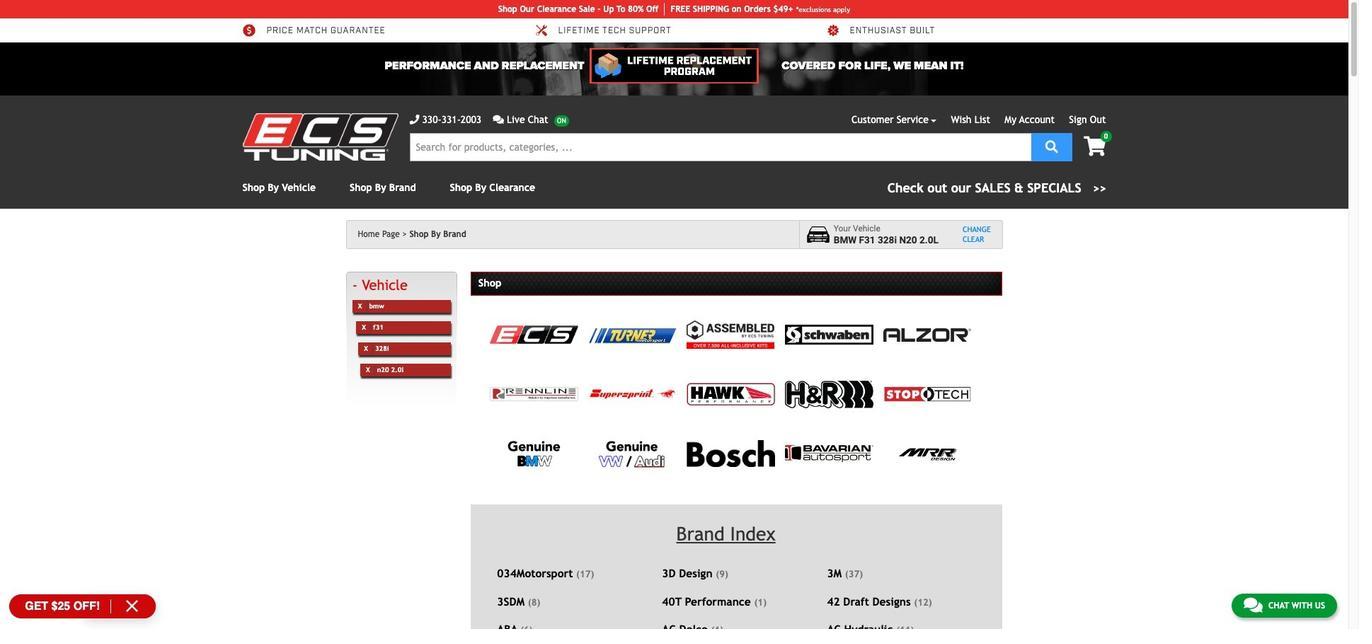 Task type: describe. For each thing, give the bounding box(es) containing it.
hawk logo image
[[687, 383, 775, 406]]

ecs logo image
[[490, 326, 578, 344]]

turner%20motorsport logo image
[[589, 326, 677, 344]]

assembled%20by%20ecs logo image
[[687, 321, 775, 349]]

alzor logo image
[[884, 328, 972, 342]]

bosch logo image
[[687, 441, 775, 467]]

lifetime replacement program banner image
[[590, 48, 759, 84]]

comments image
[[493, 115, 504, 125]]

search image
[[1046, 140, 1058, 153]]

genuine%20volkswagen%20audi logo image
[[598, 440, 667, 468]]

schwaben logo image
[[785, 324, 873, 345]]

phone image
[[410, 115, 419, 125]]



Task type: locate. For each thing, give the bounding box(es) containing it.
mrr%20design logo image
[[892, 440, 963, 468]]

bavarian%20autosport logo image
[[785, 445, 873, 463]]

Search text field
[[410, 133, 1031, 161]]

ecs tuning image
[[242, 113, 398, 161]]

shopping cart image
[[1084, 137, 1106, 156]]

genuine%20bmw logo image
[[507, 440, 561, 468]]

stoptech logo image
[[884, 387, 972, 402]]

rennline logo image
[[490, 388, 578, 401]]

supersprint logo image
[[589, 388, 677, 401]]

h%26r logo image
[[785, 381, 873, 408]]



Task type: vqa. For each thing, say whether or not it's contained in the screenshot.
Hawk Logo on the bottom of page
yes



